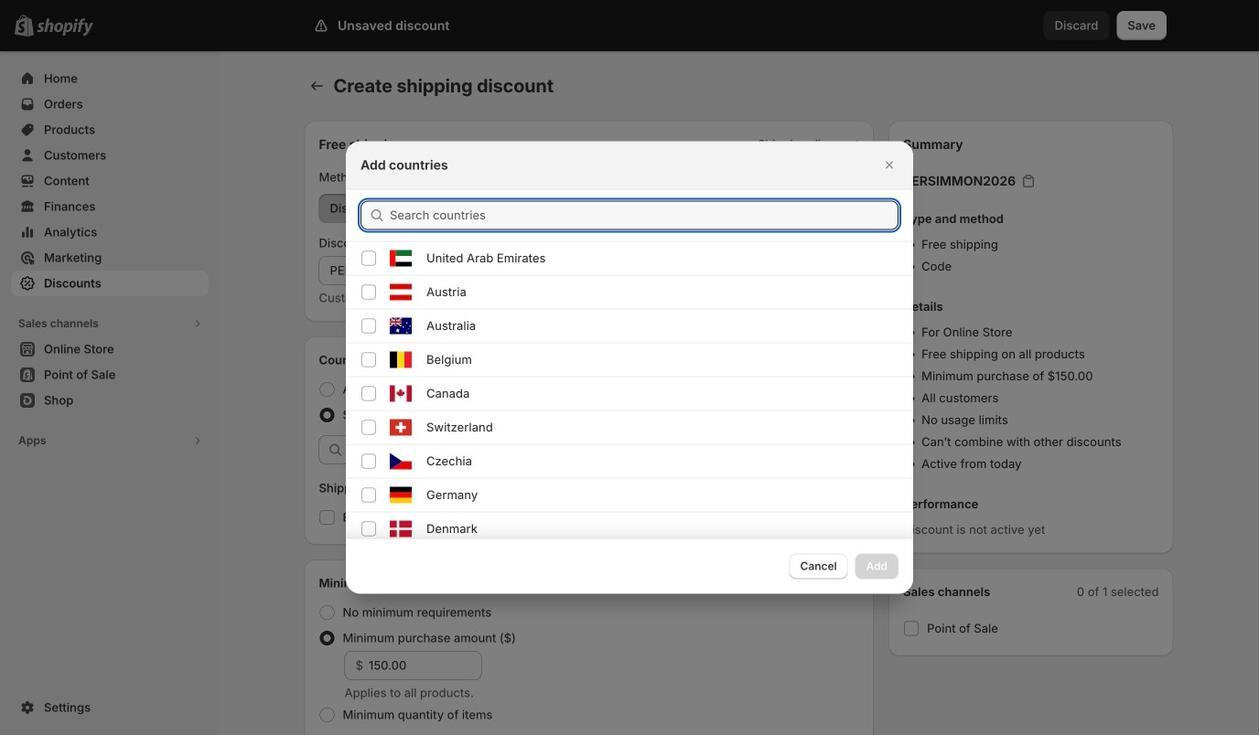 Task type: describe. For each thing, give the bounding box(es) containing it.
shopify image
[[37, 18, 93, 36]]



Task type: vqa. For each thing, say whether or not it's contained in the screenshot.
Search Countries text box
yes



Task type: locate. For each thing, give the bounding box(es) containing it.
Search countries text field
[[390, 201, 899, 230]]

dialog
[[0, 141, 1259, 736]]



